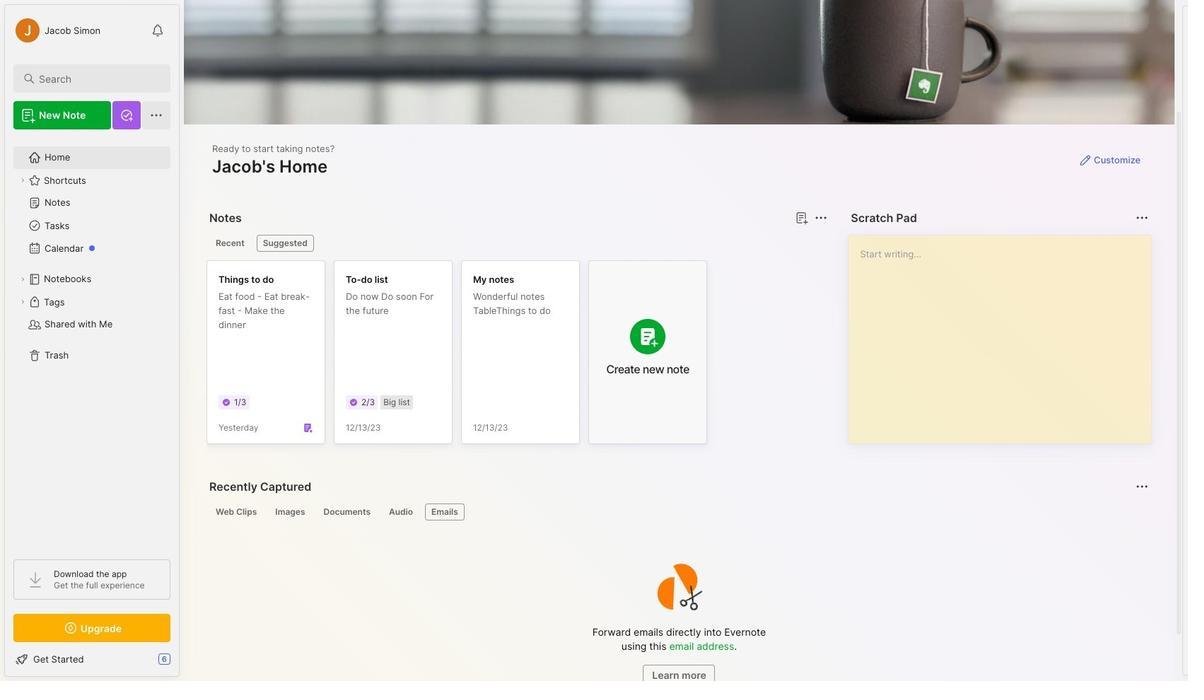 Task type: locate. For each thing, give the bounding box(es) containing it.
More actions field
[[811, 208, 831, 228], [1132, 208, 1152, 228], [1132, 477, 1152, 496]]

None search field
[[39, 70, 158, 87]]

tree inside main element
[[5, 138, 179, 547]]

main element
[[0, 0, 184, 681]]

Start writing… text field
[[860, 235, 1151, 432]]

2 tab list from the top
[[209, 504, 1146, 520]]

tab list
[[209, 235, 826, 252], [209, 504, 1146, 520]]

expand tags image
[[18, 298, 27, 306]]

row group
[[206, 260, 716, 453]]

Help and Learning task checklist field
[[5, 648, 179, 670]]

0 vertical spatial tab list
[[209, 235, 826, 252]]

tab
[[209, 235, 251, 252], [257, 235, 314, 252], [209, 504, 263, 520], [269, 504, 312, 520], [317, 504, 377, 520], [383, 504, 419, 520], [425, 504, 464, 520]]

1 vertical spatial tab list
[[209, 504, 1146, 520]]

tree
[[5, 138, 179, 547]]

more actions image
[[813, 209, 830, 226], [1134, 209, 1151, 226], [1134, 478, 1151, 495]]



Task type: describe. For each thing, give the bounding box(es) containing it.
Account field
[[13, 16, 101, 45]]

none search field inside main element
[[39, 70, 158, 87]]

expand notebooks image
[[18, 275, 27, 284]]

1 tab list from the top
[[209, 235, 826, 252]]

Search text field
[[39, 72, 158, 86]]

click to collapse image
[[179, 655, 189, 672]]



Task type: vqa. For each thing, say whether or not it's contained in the screenshot.
tab
yes



